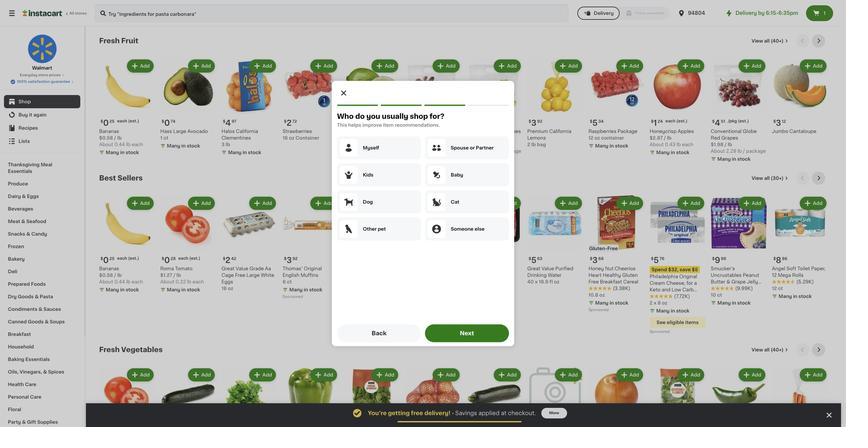 Task type: locate. For each thing, give the bounding box(es) containing it.
main content
[[86, 26, 842, 428]]

1 /pkg (est.) from the left
[[728, 119, 749, 123]]

globe
[[743, 129, 757, 134]]

fresh left fruit
[[99, 37, 120, 44]]

produce link
[[4, 178, 80, 190]]

$ inside $ 5
[[407, 120, 409, 124]]

add your shopping preferences element
[[332, 81, 515, 347]]

1 vertical spatial $ 0 25 each (est.)
[[101, 257, 139, 265]]

0 horizontal spatial free
[[235, 274, 245, 278]]

0 vertical spatial goods
[[18, 295, 34, 300]]

1 vertical spatial (40+)
[[771, 348, 784, 353]]

& left gift
[[22, 421, 26, 425]]

1 vertical spatial breakfast
[[8, 333, 31, 337]]

package right 2.43
[[502, 149, 522, 154]]

3 up jumbo
[[776, 119, 782, 127]]

essentials inside thanksgiving meal essentials
[[8, 169, 32, 174]]

all for 3
[[765, 39, 770, 43]]

0 vertical spatial $ 3 92
[[529, 119, 543, 127]]

someone else
[[451, 227, 485, 232]]

california for halos california clementines 3 lb
[[236, 129, 258, 134]]

2 all from the top
[[765, 176, 770, 181]]

care up floral link
[[30, 396, 41, 400]]

1 vertical spatial view
[[752, 176, 764, 181]]

0 vertical spatial original
[[304, 267, 322, 272]]

1 vertical spatial bananas
[[99, 267, 119, 272]]

2 /pkg from the left
[[423, 119, 432, 123]]

2 (40+) from the top
[[771, 348, 784, 353]]

86
[[783, 257, 788, 261]]

$1.98 for bag
[[466, 143, 479, 147]]

2 vertical spatial view
[[752, 348, 764, 353]]

2 inside premium california lemons 2 lb bag
[[528, 143, 531, 147]]

0 horizontal spatial $ 3 92
[[284, 257, 298, 265]]

value inside great value grade aa cage free large white eggs 18 oz
[[236, 267, 248, 272]]

2 bananas from the top
[[99, 267, 119, 272]]

california for premium california lemons 2 lb bag
[[550, 129, 572, 134]]

(est.) inside $4.51 per package (estimated) "element"
[[738, 119, 749, 123]]

cat
[[451, 200, 460, 205]]

$ inside $ 5 63
[[529, 257, 532, 261]]

each (est.)
[[666, 119, 688, 123]]

1 horizontal spatial red
[[711, 136, 721, 141]]

1 horizontal spatial 42
[[357, 129, 363, 134]]

42 inside $ 2 42
[[231, 257, 237, 261]]

1 /pkg from the left
[[728, 119, 738, 123]]

original for muffins
[[304, 267, 322, 272]]

2 vertical spatial all
[[765, 348, 770, 353]]

0 vertical spatial 8
[[776, 257, 782, 265]]

12 inside raspberries package 12 oz container
[[589, 136, 594, 141]]

5 for $ 5 63
[[532, 257, 537, 265]]

0 horizontal spatial red
[[405, 136, 415, 141]]

92 for premium california lemons
[[538, 120, 543, 124]]

value up water on the right of page
[[542, 267, 555, 272]]

$0.25 each (estimated) element
[[99, 117, 155, 128], [99, 254, 155, 266]]

3 inside halos california clementines 3 lb
[[222, 143, 225, 147]]

1 vertical spatial view all (40+) button
[[750, 344, 791, 357]]

& inside 'link'
[[45, 320, 49, 325]]

$5.23 per package (estimated) element
[[405, 117, 461, 128]]

x down lifestyle
[[654, 301, 657, 306]]

1 4 from the left
[[715, 119, 721, 127]]

0 vertical spatial view all (40+) button
[[750, 34, 791, 48]]

42 up 'cage'
[[231, 257, 237, 261]]

$1.24 each (estimated) element
[[650, 117, 706, 128]]

california right premium
[[550, 129, 572, 134]]

grapes
[[504, 129, 521, 134], [722, 136, 739, 141], [416, 136, 433, 141]]

fresh left vegetables
[[99, 347, 120, 354]]

$ 0 25 each (est.) for each (est.)
[[101, 257, 139, 265]]

goods for canned
[[28, 320, 44, 325]]

care down vinegars, at the left bottom
[[25, 383, 36, 388]]

0 vertical spatial breakfast
[[600, 280, 623, 285]]

$1.98 down "bag"
[[466, 143, 479, 147]]

red down sun
[[405, 136, 415, 141]]

1 horizontal spatial seedless
[[482, 129, 503, 134]]

1 vertical spatial eggs
[[222, 280, 233, 285]]

red down conventional
[[711, 136, 721, 141]]

1 vertical spatial free
[[235, 274, 245, 278]]

snacks
[[8, 232, 25, 237]]

3 package from the left
[[438, 149, 457, 154]]

stock
[[187, 144, 200, 149], [371, 144, 384, 149], [615, 144, 629, 149], [126, 151, 139, 155], [677, 151, 690, 155], [248, 151, 261, 155], [493, 157, 506, 162], [738, 157, 751, 162], [432, 157, 445, 162], [126, 288, 139, 293], [187, 288, 200, 293], [309, 288, 323, 293], [799, 295, 812, 299], [738, 301, 751, 306], [615, 301, 629, 306], [677, 309, 690, 314]]

1 item carousel region from the top
[[99, 34, 828, 167]]

1 horizontal spatial $ 3 92
[[529, 119, 543, 127]]

1 horizontal spatial breakfast
[[600, 280, 623, 285]]

more button
[[542, 409, 568, 419]]

4 inside "element"
[[715, 119, 721, 127]]

0 vertical spatial eggs
[[27, 194, 39, 199]]

1 vertical spatial $0.25 each (estimated) element
[[99, 254, 155, 266]]

goods inside "link"
[[18, 295, 34, 300]]

baking essentials link
[[4, 354, 80, 366]]

eggs up beverages link
[[27, 194, 39, 199]]

2 25 from the top
[[109, 257, 115, 261]]

$ 5
[[407, 119, 414, 127]]

0 vertical spatial $0.25 each (estimated) element
[[99, 117, 155, 128]]

/pkg (est.) inside $5.23 per package (estimated) element
[[423, 119, 444, 123]]

oz right 10.8
[[600, 293, 605, 298]]

about inside green seedless grapes bag $1.98 / lb about 2.43 lb / package
[[466, 149, 481, 154]]

0 horizontal spatial delivery
[[594, 11, 614, 16]]

goods down prepared foods
[[18, 295, 34, 300]]

green seedless grapes bag $1.98 / lb about 2.43 lb / package
[[466, 129, 522, 154]]

$ inside the $ 0 74
[[162, 120, 164, 124]]

oz inside the strawberries 16 oz container
[[289, 136, 295, 141]]

floral
[[8, 408, 21, 413]]

$1.98 inside green seedless grapes bag $1.98 / lb about 2.43 lb / package
[[466, 143, 479, 147]]

essentials
[[8, 169, 32, 174], [25, 358, 50, 362]]

None search field
[[95, 4, 569, 22]]

essentials down thanksgiving
[[8, 169, 32, 174]]

(est.) inside $ 0 28 each (est.)
[[190, 257, 200, 261]]

oz right fl
[[554, 280, 560, 285]]

$1.98
[[466, 143, 479, 147], [711, 143, 724, 147]]

item carousel region
[[99, 34, 828, 167], [99, 172, 828, 339], [99, 344, 828, 428]]

grapes inside green seedless grapes bag $1.98 / lb about 2.43 lb / package
[[504, 129, 521, 134]]

2 fresh from the top
[[99, 347, 120, 354]]

2 red from the left
[[405, 136, 415, 141]]

0 vertical spatial bananas
[[99, 129, 119, 134]]

2 view from the top
[[752, 176, 764, 181]]

0 horizontal spatial x
[[535, 280, 538, 285]]

3 left the 68
[[593, 257, 598, 265]]

1 $ 0 25 each (est.) from the top
[[101, 119, 139, 127]]

2 vertical spatial item carousel region
[[99, 344, 828, 428]]

/pkg (est.) up harvest
[[423, 119, 444, 123]]

more
[[550, 412, 560, 416]]

goods inside 'link'
[[28, 320, 44, 325]]

0 horizontal spatial 92
[[293, 257, 298, 261]]

paper,
[[812, 267, 826, 272]]

0 horizontal spatial package
[[438, 149, 457, 154]]

fresh for fresh fruit
[[99, 37, 120, 44]]

spouse or partner
[[451, 146, 494, 150]]

1 vertical spatial $ 3 92
[[284, 257, 298, 265]]

free up nut
[[608, 247, 618, 251]]

2 vertical spatial free
[[589, 280, 599, 285]]

2 great from the left
[[222, 267, 235, 272]]

personal
[[8, 396, 29, 400]]

0 vertical spatial 42
[[357, 129, 363, 134]]

original up muffins
[[304, 267, 322, 272]]

1 vertical spatial bananas $0.58 / lb about 0.44 lb each
[[99, 267, 143, 285]]

2 down lifestyle
[[650, 301, 653, 306]]

halos california clementines 3 lb
[[222, 129, 258, 147]]

4 left 51
[[715, 119, 721, 127]]

92 up premium
[[538, 120, 543, 124]]

vegetables
[[121, 347, 163, 354]]

3 up premium
[[532, 119, 537, 127]]

great up drinking
[[528, 267, 541, 272]]

3 all from the top
[[765, 348, 770, 353]]

/pkg (est.) for 4
[[728, 119, 749, 123]]

cheerios
[[615, 267, 636, 272]]

breakfast down the healthy
[[600, 280, 623, 285]]

0 horizontal spatial large
[[173, 129, 186, 134]]

about inside roma tomato $1.27 / lb about 0.22 lb each
[[160, 280, 175, 285]]

4 left the 97
[[226, 119, 231, 127]]

0 horizontal spatial eggs
[[27, 194, 39, 199]]

1 vertical spatial 42
[[231, 257, 237, 261]]

main content containing 0
[[86, 26, 842, 428]]

$0.25 each (estimated) element for each (est.)
[[99, 254, 155, 266]]

ground,
[[496, 267, 515, 272]]

1 25 from the top
[[109, 120, 115, 124]]

product group
[[99, 58, 155, 157], [160, 58, 216, 151], [222, 58, 278, 157], [283, 58, 339, 142], [344, 58, 400, 151], [405, 58, 461, 164], [466, 58, 522, 164], [528, 58, 584, 148], [589, 58, 645, 151], [650, 58, 706, 157], [711, 58, 767, 164], [773, 58, 828, 135], [99, 196, 155, 295], [160, 196, 216, 295], [222, 196, 278, 292], [283, 196, 339, 301], [344, 196, 400, 329], [405, 196, 461, 302], [466, 196, 522, 295], [528, 196, 584, 286], [589, 196, 645, 314], [650, 196, 706, 336], [711, 196, 767, 308], [773, 196, 828, 302], [99, 368, 155, 428], [160, 368, 216, 428], [222, 368, 278, 428], [283, 368, 339, 428], [344, 368, 400, 428], [405, 368, 461, 428], [466, 368, 522, 428], [528, 368, 584, 428], [589, 368, 645, 428], [650, 368, 706, 428], [711, 368, 767, 428], [773, 368, 828, 428]]

★★★★★
[[773, 280, 796, 285], [773, 280, 796, 285], [711, 287, 734, 291], [711, 287, 734, 291], [589, 287, 612, 291], [589, 287, 612, 291], [650, 295, 673, 299], [650, 295, 673, 299]]

1 view all (40+) button from the top
[[750, 34, 791, 48]]

33
[[354, 120, 359, 124]]

1 horizontal spatial 4
[[715, 119, 721, 127]]

party
[[8, 421, 21, 425]]

canned
[[8, 320, 27, 325]]

delivery inside button
[[594, 11, 614, 16]]

2 $1.98 from the left
[[711, 143, 724, 147]]

dairy & eggs
[[8, 194, 39, 199]]

1 vertical spatial x
[[654, 301, 657, 306]]

thanksgiving meal essentials link
[[4, 159, 80, 178]]

2 package from the left
[[747, 149, 766, 154]]

red inside sun harvest seedless red grapes $2.18 / lb about 2.4 lb / package
[[405, 136, 415, 141]]

treatment tracker modal dialog
[[86, 404, 842, 428]]

original inside philadelphia original cream cheese, for a keto and low carb lifestyle
[[680, 275, 698, 280]]

x right the 40
[[535, 280, 538, 285]]

free down heart
[[589, 280, 599, 285]]

0 horizontal spatial seedless
[[435, 129, 456, 134]]

0 vertical spatial 92
[[538, 120, 543, 124]]

2 left 72
[[287, 119, 292, 127]]

/pkg (est.) inside $4.51 per package (estimated) "element"
[[728, 119, 749, 123]]

1 horizontal spatial grapes
[[504, 129, 521, 134]]

large inside great value grade aa cage free large white eggs 18 oz
[[247, 274, 260, 278]]

0 horizontal spatial great
[[222, 267, 235, 272]]

large down 74
[[173, 129, 186, 134]]

original up "for" at right bottom
[[680, 275, 698, 280]]

0 vertical spatial care
[[25, 383, 36, 388]]

$1.98 inside conventional globe red grapes $1.98 / lb about 2.28 lb / package
[[711, 143, 724, 147]]

1 seedless from the left
[[482, 129, 503, 134]]

service type group
[[578, 7, 670, 20]]

2 $0.25 each (estimated) element from the top
[[99, 254, 155, 266]]

lb inside halos california clementines 3 lb
[[226, 143, 230, 147]]

each inside lime 42 1 each
[[347, 136, 359, 141]]

0 vertical spatial 0.44
[[115, 143, 125, 147]]

2 $ 0 25 each (est.) from the top
[[101, 257, 139, 265]]

california inside halos california clementines 3 lb
[[236, 129, 258, 134]]

1 bananas from the top
[[99, 129, 119, 134]]

each inside $ 0 28 each (est.)
[[178, 257, 189, 261]]

eggs down 'cage'
[[222, 280, 233, 285]]

1
[[824, 11, 826, 16], [654, 119, 657, 127], [160, 136, 162, 141], [344, 136, 346, 141]]

angel
[[773, 267, 786, 272]]

1 $0.25 each (estimated) element from the top
[[99, 117, 155, 128]]

1 vertical spatial original
[[680, 275, 698, 280]]

eggs
[[27, 194, 39, 199], [222, 280, 233, 285]]

lime
[[344, 129, 355, 134]]

oz right 16
[[289, 136, 295, 141]]

2 seedless from the left
[[435, 129, 456, 134]]

hass
[[160, 129, 172, 134]]

2 horizontal spatial free
[[608, 247, 618, 251]]

0 vertical spatial all
[[765, 39, 770, 43]]

seedless down '$4.81 per package (estimated)' element
[[482, 129, 503, 134]]

value for 2
[[236, 267, 248, 272]]

/pkg right 51
[[728, 119, 738, 123]]

recipes
[[19, 126, 38, 131]]

eggs inside great value grade aa cage free large white eggs 18 oz
[[222, 280, 233, 285]]

1 fresh from the top
[[99, 37, 120, 44]]

1 vertical spatial large
[[247, 274, 260, 278]]

value inside great value purified drinking water 40 x 16.9 fl oz
[[542, 267, 555, 272]]

goods down condiments & sauces
[[28, 320, 44, 325]]

1 horizontal spatial 92
[[538, 120, 543, 124]]

2 view all (40+) button from the top
[[750, 344, 791, 357]]

1 horizontal spatial /pkg (est.)
[[728, 119, 749, 123]]

0 vertical spatial item carousel region
[[99, 34, 828, 167]]

view all (40+) for fruit
[[752, 39, 784, 43]]

sponsored badge image
[[283, 296, 303, 299], [589, 309, 609, 313], [344, 324, 364, 328], [650, 331, 670, 334]]

2 4 from the left
[[226, 119, 231, 127]]

product group containing 9
[[711, 196, 767, 308]]

gluten-
[[590, 247, 608, 251]]

5 left 34
[[593, 119, 598, 127]]

1 vertical spatial 0.44
[[115, 280, 125, 285]]

rolls
[[793, 274, 804, 278]]

$1.98 down conventional
[[711, 143, 724, 147]]

8 down lifestyle
[[658, 301, 661, 306]]

1 vertical spatial care
[[30, 396, 41, 400]]

container
[[296, 136, 320, 141]]

5 left 76
[[654, 257, 659, 265]]

1 (40+) from the top
[[771, 39, 784, 43]]

0 vertical spatial essentials
[[8, 169, 32, 174]]

1 bananas $0.58 / lb about 0.44 lb each from the top
[[99, 129, 143, 147]]

bakery link
[[4, 253, 80, 266]]

1 vertical spatial 25
[[109, 257, 115, 261]]

2 view all (40+) from the top
[[752, 348, 784, 353]]

great for 5
[[528, 267, 541, 272]]

1 all from the top
[[765, 39, 770, 43]]

lime 42 1 each
[[344, 129, 363, 141]]

1 vertical spatial 92
[[293, 257, 298, 261]]

package right 2.4
[[438, 149, 457, 154]]

someone
[[451, 227, 474, 232]]

1 horizontal spatial great
[[528, 267, 541, 272]]

0 horizontal spatial $1.98
[[466, 143, 479, 147]]

1 $0.58 from the top
[[99, 136, 113, 141]]

$ inside $ 9 96
[[713, 257, 715, 261]]

2 bananas $0.58 / lb about 0.44 lb each from the top
[[99, 267, 143, 285]]

/pkg inside $4.51 per package (estimated) "element"
[[728, 119, 738, 123]]

package down globe
[[747, 149, 766, 154]]

lists
[[19, 139, 30, 144]]

1 value from the left
[[542, 267, 555, 272]]

0 vertical spatial view all (40+)
[[752, 39, 784, 43]]

0 vertical spatial large
[[173, 129, 186, 134]]

0 vertical spatial x
[[535, 280, 538, 285]]

$ inside $ 3 68
[[590, 257, 593, 261]]

smucker's
[[711, 267, 736, 272]]

1 0.44 from the top
[[115, 143, 125, 147]]

0 vertical spatial $0.58
[[99, 136, 113, 141]]

1 horizontal spatial x
[[654, 301, 657, 306]]

care
[[25, 383, 36, 388], [30, 396, 41, 400]]

0 horizontal spatial /pkg (est.)
[[423, 119, 444, 123]]

1 vertical spatial view all (40+)
[[752, 348, 784, 353]]

1 horizontal spatial $1.98
[[711, 143, 724, 147]]

eggs inside dairy & eggs link
[[27, 194, 39, 199]]

many
[[167, 144, 180, 149], [351, 144, 364, 149], [596, 144, 609, 149], [106, 151, 119, 155], [657, 151, 670, 155], [228, 151, 242, 155], [473, 157, 486, 162], [718, 157, 731, 162], [412, 157, 425, 162], [106, 288, 119, 293], [167, 288, 180, 293], [289, 288, 303, 293], [779, 295, 792, 299], [718, 301, 731, 306], [596, 301, 609, 306], [657, 309, 670, 314]]

5 for $ 5
[[409, 119, 414, 127]]

1 horizontal spatial california
[[550, 129, 572, 134]]

oz right 18
[[228, 287, 233, 291]]

instacart logo image
[[22, 9, 62, 17]]

• savings applied at checkout.
[[452, 411, 536, 417]]

3 up thomas'
[[287, 257, 292, 265]]

0 vertical spatial (40+)
[[771, 39, 784, 43]]

1 $1.98 from the left
[[466, 143, 479, 147]]

halos
[[222, 129, 235, 134]]

$5.72 element
[[466, 254, 522, 266]]

1 horizontal spatial package
[[502, 149, 522, 154]]

about inside sun harvest seedless red grapes $2.18 / lb about 2.4 lb / package
[[405, 149, 419, 154]]

2 /pkg (est.) from the left
[[423, 119, 444, 123]]

care for personal care
[[30, 396, 41, 400]]

product group containing 8
[[773, 196, 828, 302]]

package inside conventional globe red grapes $1.98 / lb about 2.28 lb / package
[[747, 149, 766, 154]]

health
[[8, 383, 24, 388]]

premium
[[528, 129, 548, 134]]

3 for jumbo cantaloupe
[[776, 119, 782, 127]]

1 horizontal spatial eggs
[[222, 280, 233, 285]]

oz down the raspberries
[[595, 136, 600, 141]]

42 down "helps" at left
[[357, 129, 363, 134]]

value left grade
[[236, 267, 248, 272]]

12 ct
[[773, 287, 783, 291]]

1 view all (40+) from the top
[[752, 39, 784, 43]]

0 vertical spatial fresh
[[99, 37, 120, 44]]

other pet
[[363, 227, 386, 232]]

& left pasta
[[35, 295, 39, 300]]

$ 3 92 up thomas'
[[284, 257, 298, 265]]

1 inside $1.24 each (estimated) element
[[654, 119, 657, 127]]

great inside great value purified drinking water 40 x 16.9 fl oz
[[528, 267, 541, 272]]

8 left 86
[[776, 257, 782, 265]]

beef chuck, ground, 80%/20%
[[466, 267, 515, 278]]

great inside great value grade aa cage free large white eggs 18 oz
[[222, 267, 235, 272]]

63
[[538, 257, 543, 261]]

value for 5
[[542, 267, 555, 272]]

each inside roma tomato $1.27 / lb about 0.22 lb each
[[193, 280, 204, 285]]

1 great from the left
[[528, 267, 541, 272]]

1 vertical spatial goods
[[28, 320, 44, 325]]

condiments & sauces
[[8, 308, 61, 312]]

great up 'cage'
[[222, 267, 235, 272]]

0 horizontal spatial grapes
[[416, 136, 433, 141]]

2 x 8 oz
[[650, 301, 668, 306]]

0 vertical spatial view
[[752, 39, 764, 43]]

2 $0.58 from the top
[[99, 274, 113, 278]]

0 horizontal spatial value
[[236, 267, 248, 272]]

1 horizontal spatial value
[[542, 267, 555, 272]]

1 vertical spatial $0.58
[[99, 274, 113, 278]]

1 horizontal spatial free
[[589, 280, 599, 285]]

1 vertical spatial item carousel region
[[99, 172, 828, 339]]

package inside green seedless grapes bag $1.98 / lb about 2.43 lb / package
[[502, 149, 522, 154]]

10.8
[[589, 293, 599, 298]]

$ inside the $ 4 51
[[713, 120, 715, 124]]

ct right 6
[[287, 280, 292, 285]]

0 vertical spatial 25
[[109, 120, 115, 124]]

0 horizontal spatial /pkg
[[423, 119, 432, 123]]

jumbo cantaloupe
[[773, 129, 817, 134]]

$ 5 63
[[529, 257, 543, 265]]

$4.81 per package (estimated) element
[[466, 117, 522, 128]]

1 red from the left
[[711, 136, 721, 141]]

76
[[660, 257, 665, 261]]

2 item carousel region from the top
[[99, 172, 828, 339]]

ct down mega
[[779, 287, 783, 291]]

/pkg inside $5.23 per package (estimated) element
[[423, 119, 432, 123]]

1 package from the left
[[502, 149, 522, 154]]

2 down lemons
[[528, 143, 531, 147]]

0 horizontal spatial breakfast
[[8, 333, 31, 337]]

2 value from the left
[[236, 267, 248, 272]]

1 vertical spatial all
[[765, 176, 770, 181]]

grapes down harvest
[[416, 136, 433, 141]]

& down uncrustables
[[727, 280, 731, 285]]

ct inside the hass large avocado 1 ct
[[164, 136, 168, 141]]

purified
[[556, 267, 574, 272]]

100% satisfaction guarantee
[[17, 80, 70, 84]]

$ 3 92 up premium
[[529, 119, 543, 127]]

2 horizontal spatial package
[[747, 149, 766, 154]]

seedless down $5.23 per package (estimated) element
[[435, 129, 456, 134]]

oils, vinegars, & spices link
[[4, 366, 80, 379]]

ct right 10
[[718, 293, 723, 298]]

$4.51 per package (estimated) element
[[711, 117, 767, 128]]

honey
[[589, 267, 604, 272]]

25
[[109, 120, 115, 124], [109, 257, 115, 261]]

5 left 63 at the bottom
[[532, 257, 537, 265]]

96
[[721, 257, 727, 261]]

9
[[715, 257, 721, 265]]

1 view from the top
[[752, 39, 764, 43]]

free
[[411, 411, 423, 417]]

5 up sun
[[409, 119, 414, 127]]

& right the dairy
[[22, 194, 26, 199]]

1 inside the hass large avocado 1 ct
[[160, 136, 162, 141]]

breakfast up household
[[8, 333, 31, 337]]

household link
[[4, 341, 80, 354]]

essentials up oils, vinegars, & spices
[[25, 358, 50, 362]]

grapes down '$4.81 per package (estimated)' element
[[504, 129, 521, 134]]

many in stock
[[167, 144, 200, 149], [351, 144, 384, 149], [596, 144, 629, 149], [106, 151, 139, 155], [657, 151, 690, 155], [228, 151, 261, 155], [473, 157, 506, 162], [718, 157, 751, 162], [412, 157, 445, 162], [106, 288, 139, 293], [167, 288, 200, 293], [289, 288, 323, 293], [779, 295, 812, 299], [718, 301, 751, 306], [596, 301, 629, 306], [657, 309, 690, 314]]

$ inside $ 5 34
[[590, 120, 593, 124]]

large
[[173, 129, 186, 134], [247, 274, 260, 278]]

3 item carousel region from the top
[[99, 344, 828, 428]]

ct down hass
[[164, 136, 168, 141]]

california up "clementines"
[[236, 129, 258, 134]]

california inside premium california lemons 2 lb bag
[[550, 129, 572, 134]]

6:15-
[[766, 11, 779, 16]]

2 california from the left
[[236, 129, 258, 134]]

1 horizontal spatial /pkg
[[728, 119, 738, 123]]

/pkg up harvest
[[423, 119, 432, 123]]

free right 'cage'
[[235, 274, 245, 278]]

view all (40+) for vegetables
[[752, 348, 784, 353]]

ct inside thomas' original english muffins 6 ct
[[287, 280, 292, 285]]

0 vertical spatial $ 0 25 each (est.)
[[101, 119, 139, 127]]

16.9
[[539, 280, 549, 285]]

0 horizontal spatial 4
[[226, 119, 231, 127]]

english
[[283, 274, 300, 278]]

92 up thomas'
[[293, 257, 298, 261]]

oz inside raspberries package 12 oz container
[[595, 136, 600, 141]]

1 california from the left
[[550, 129, 572, 134]]

original inside thomas' original english muffins 6 ct
[[304, 267, 322, 272]]

1 vertical spatial fresh
[[99, 347, 120, 354]]

$0.25 each (estimated) element for 0
[[99, 117, 155, 128]]

item carousel region containing fresh vegetables
[[99, 344, 828, 428]]

guarantee
[[51, 80, 70, 84]]

1 vertical spatial 8
[[658, 301, 661, 306]]

grapes down conventional
[[722, 136, 739, 141]]

97
[[232, 120, 237, 124]]

& left soups
[[45, 320, 49, 325]]

oz inside great value grade aa cage free large white eggs 18 oz
[[228, 287, 233, 291]]

3 down halos
[[222, 143, 225, 147]]

large down grade
[[247, 274, 260, 278]]

seedless inside green seedless grapes bag $1.98 / lb about 2.43 lb / package
[[482, 129, 503, 134]]

0 vertical spatial bananas $0.58 / lb about 0.44 lb each
[[99, 129, 143, 147]]

& right meat
[[21, 220, 25, 224]]

seafood
[[26, 220, 46, 224]]

2 0.44 from the top
[[115, 280, 125, 285]]

0 horizontal spatial california
[[236, 129, 258, 134]]

$ inside $ 1 24
[[651, 120, 654, 124]]

/pkg (est.) right 51
[[728, 119, 749, 123]]

everyday
[[20, 73, 37, 77]]

great value purified drinking water 40 x 16.9 fl oz
[[528, 267, 574, 285]]

72
[[292, 120, 297, 124]]

2 horizontal spatial grapes
[[722, 136, 739, 141]]

avocado
[[188, 129, 208, 134]]

0.44
[[115, 143, 125, 147], [115, 280, 125, 285]]

improve
[[363, 123, 382, 128]]



Task type: vqa. For each thing, say whether or not it's contained in the screenshot.
Farms inside MORNING STAR FARMS VEGGIE BURGERS, PLANT BASED PROTEIN, FROZEN MEAL, GRILLERS
no



Task type: describe. For each thing, give the bounding box(es) containing it.
myself
[[363, 146, 379, 150]]

dairy
[[8, 194, 21, 199]]

oz down lifestyle
[[662, 301, 668, 306]]

original for cheese,
[[680, 275, 698, 280]]

3 for thomas' original english muffins
[[287, 257, 292, 265]]

pasta
[[40, 295, 53, 300]]

$ 5 76
[[651, 257, 665, 265]]

meat
[[8, 220, 20, 224]]

fresh for fresh vegetables
[[99, 347, 120, 354]]

6
[[283, 280, 286, 285]]

25 for each (est.)
[[109, 257, 115, 261]]

0.44 for each (est.)
[[115, 280, 125, 285]]

1 inside lime 42 1 each
[[344, 136, 346, 141]]

cantaloupe
[[790, 129, 817, 134]]

(40+) for fresh vegetables
[[771, 348, 784, 353]]

$0.58 for each (est.)
[[99, 274, 113, 278]]

/ inside roma tomato $1.27 / lb about 0.22 lb each
[[174, 274, 176, 278]]

beverages
[[8, 207, 33, 212]]

all
[[69, 12, 74, 15]]

health care
[[8, 383, 36, 388]]

view all (40+) button for fresh fruit
[[750, 34, 791, 48]]

& left sauces
[[38, 308, 42, 312]]

tomato
[[175, 267, 193, 272]]

4 for $ 4 51
[[715, 119, 721, 127]]

oz inside great value purified drinking water 40 x 16.9 fl oz
[[554, 280, 560, 285]]

1 inside 1 "button"
[[824, 11, 826, 16]]

68
[[599, 257, 604, 261]]

5 for $ 5 34
[[593, 119, 598, 127]]

12 inside angel soft toilet paper, 12 mega rolls
[[773, 274, 777, 278]]

aa
[[265, 267, 271, 272]]

about inside honeycrisp apples $2.87 / lb about 0.43 lb each
[[650, 143, 664, 147]]

walmart logo image
[[28, 34, 57, 63]]

delivery for delivery by 6:15-6:35pm
[[736, 11, 757, 16]]

who
[[337, 113, 354, 120]]

42 inside lime 42 1 each
[[357, 129, 363, 134]]

bananas $0.58 / lb about 0.44 lb each for each (est.)
[[99, 267, 143, 285]]

seedless inside sun harvest seedless red grapes $2.18 / lb about 2.4 lb / package
[[435, 129, 456, 134]]

34
[[599, 120, 604, 124]]

lb inside premium california lemons 2 lb bag
[[532, 143, 536, 147]]

100% satisfaction guarantee button
[[10, 78, 74, 85]]

4 for $ 4 97
[[226, 119, 231, 127]]

low
[[672, 288, 682, 293]]

28
[[171, 257, 176, 261]]

about inside conventional globe red grapes $1.98 / lb about 2.28 lb / package
[[711, 149, 725, 154]]

bakery
[[8, 257, 25, 262]]

0.44 for 0
[[115, 143, 125, 147]]

water
[[548, 274, 562, 278]]

everyday store prices
[[20, 73, 61, 77]]

personal care
[[8, 396, 41, 400]]

cage
[[222, 274, 234, 278]]

grapes inside conventional globe red grapes $1.98 / lb about 2.28 lb / package
[[722, 136, 739, 141]]

$ inside $ 2 42
[[223, 257, 226, 261]]

92 for thomas' original english muffins
[[293, 257, 298, 261]]

conventional
[[711, 129, 742, 134]]

you're getting free delivery!
[[368, 411, 451, 417]]

$ inside $ 3 12
[[774, 120, 776, 124]]

package inside sun harvest seedless red grapes $2.18 / lb about 2.4 lb / package
[[438, 149, 457, 154]]

deli link
[[4, 266, 80, 278]]

51
[[721, 120, 726, 124]]

free inside the honey nut cheerios heart healthy gluten free breakfast cereal
[[589, 280, 599, 285]]

$ 3 92 for premium california lemons
[[529, 119, 543, 127]]

& left candy
[[26, 232, 30, 237]]

and
[[662, 288, 671, 293]]

3 view from the top
[[752, 348, 764, 353]]

vinegars,
[[20, 370, 42, 375]]

shop link
[[4, 95, 80, 108]]

see
[[657, 321, 666, 325]]

best sellers
[[99, 175, 143, 182]]

foods
[[31, 282, 46, 287]]

/pkg for 4
[[728, 119, 738, 123]]

you're
[[368, 411, 387, 417]]

drinking
[[528, 274, 547, 278]]

25 for 0
[[109, 120, 115, 124]]

partner
[[476, 146, 494, 150]]

butter
[[711, 280, 726, 285]]

view for 3
[[752, 39, 764, 43]]

smucker's uncrustables peanut butter & grape jelly sandwich
[[711, 267, 760, 291]]

$32,
[[669, 268, 679, 273]]

10 ct
[[711, 293, 723, 298]]

frozen
[[8, 245, 24, 249]]

$ inside $ 4 97
[[223, 120, 226, 124]]

& left the spices
[[43, 370, 47, 375]]

dry
[[8, 295, 17, 300]]

40
[[528, 280, 534, 285]]

fresh vegetables
[[99, 347, 163, 354]]

dairy & eggs link
[[4, 190, 80, 203]]

$1.98 for grapes
[[711, 143, 724, 147]]

1 horizontal spatial 8
[[776, 257, 782, 265]]

/pkg (est.) for 5
[[423, 119, 444, 123]]

/ inside honeycrisp apples $2.87 / lb about 0.43 lb each
[[664, 136, 666, 141]]

getting
[[388, 411, 410, 417]]

view all (40+) button for fresh vegetables
[[750, 344, 791, 357]]

(5.29k)
[[797, 280, 814, 285]]

view for 8
[[752, 176, 764, 181]]

personal care link
[[4, 392, 80, 404]]

by
[[759, 11, 765, 16]]

conventional globe red grapes $1.98 / lb about 2.28 lb / package
[[711, 129, 766, 154]]

red inside conventional globe red grapes $1.98 / lb about 2.28 lb / package
[[711, 136, 721, 141]]

$ 1 24
[[651, 119, 663, 127]]

& inside smucker's uncrustables peanut butter & grape jelly sandwich
[[727, 280, 731, 285]]

goods for dry
[[18, 295, 34, 300]]

3 for honey nut cheerios heart healthy gluten free breakfast cereal
[[593, 257, 598, 265]]

12 inside $ 3 12
[[782, 120, 787, 124]]

$0.28 each (estimated) element
[[160, 254, 216, 266]]

bananas for each (est.)
[[99, 267, 119, 272]]

/pkg for 5
[[423, 119, 432, 123]]

$ inside $ 8 86
[[774, 257, 776, 261]]

raspberries
[[589, 129, 617, 134]]

next
[[460, 331, 474, 337]]

condiments & sauces link
[[4, 304, 80, 316]]

lifestyle
[[650, 295, 670, 299]]

gift
[[27, 421, 36, 425]]

baking
[[8, 358, 24, 362]]

philadelphia original cream cheese, for a keto and low carb lifestyle
[[650, 275, 698, 299]]

harvest
[[415, 129, 434, 134]]

this
[[337, 123, 347, 128]]

•
[[452, 411, 454, 417]]

thanksgiving
[[8, 163, 40, 167]]

(est.) inside $5.23 per package (estimated) element
[[433, 119, 444, 123]]

walmart link
[[28, 34, 57, 71]]

care for health care
[[25, 383, 36, 388]]

dry goods & pasta link
[[4, 291, 80, 304]]

delivery for delivery
[[594, 11, 614, 16]]

(est.) inside $1.24 each (estimated) element
[[677, 119, 688, 123]]

roma
[[160, 267, 174, 272]]

honeycrisp apples $2.87 / lb about 0.43 lb each
[[650, 129, 694, 147]]

cereal
[[624, 280, 639, 285]]

party & gift supplies
[[8, 421, 58, 425]]

recipes link
[[4, 122, 80, 135]]

each inside honeycrisp apples $2.87 / lb about 0.43 lb each
[[683, 143, 694, 147]]

free inside great value grade aa cage free large white eggs 18 oz
[[235, 274, 245, 278]]

0 horizontal spatial 8
[[658, 301, 661, 306]]

$ 3 92 for thomas' original english muffins
[[284, 257, 298, 265]]

x inside great value purified drinking water 40 x 16.9 fl oz
[[535, 280, 538, 285]]

else
[[475, 227, 485, 232]]

hass large avocado 1 ct
[[160, 129, 208, 141]]

0 vertical spatial free
[[608, 247, 618, 251]]

bananas for 0
[[99, 129, 119, 134]]

great for 2
[[222, 267, 235, 272]]

spices
[[48, 370, 64, 375]]

other
[[363, 227, 377, 232]]

(40+) for fresh fruit
[[771, 39, 784, 43]]

grape
[[732, 280, 746, 285]]

large inside the hass large avocado 1 ct
[[173, 129, 186, 134]]

prices
[[49, 73, 61, 77]]

bananas $0.58 / lb about 0.44 lb each for 0
[[99, 129, 143, 147]]

breakfast inside the honey nut cheerios heart healthy gluten free breakfast cereal
[[600, 280, 623, 285]]

keto
[[650, 288, 661, 293]]

baking essentials
[[8, 358, 50, 362]]

product group containing 1
[[650, 58, 706, 157]]

package for green seedless grapes bag $1.98 / lb about 2.43 lb / package
[[502, 149, 522, 154]]

5 for $ 5 76
[[654, 257, 659, 265]]

$2.87
[[650, 136, 663, 141]]

lists link
[[4, 135, 80, 148]]

all for 8
[[765, 176, 770, 181]]

$ inside $ 0 33
[[345, 120, 348, 124]]

soups
[[50, 320, 65, 325]]

prepared foods link
[[4, 278, 80, 291]]

dry goods & pasta
[[8, 295, 53, 300]]

3 for premium california lemons
[[532, 119, 537, 127]]

$0.58 for 0
[[99, 136, 113, 141]]

sun harvest seedless red grapes $2.18 / lb about 2.4 lb / package
[[405, 129, 457, 154]]

condiments
[[8, 308, 37, 312]]

$ inside $ 5 76
[[651, 257, 654, 261]]

$ 0 25 each (est.) for 0
[[101, 119, 139, 127]]

$ inside $ 2 72
[[284, 120, 287, 124]]

1 vertical spatial essentials
[[25, 358, 50, 362]]

2 up 'cage'
[[226, 257, 231, 265]]

sauces
[[43, 308, 61, 312]]

& inside "link"
[[35, 295, 39, 300]]

back
[[372, 331, 387, 337]]

$ inside $ 0 28 each (est.)
[[162, 257, 164, 261]]

grapes inside sun harvest seedless red grapes $2.18 / lb about 2.4 lb / package
[[416, 136, 433, 141]]

package for conventional globe red grapes $1.98 / lb about 2.28 lb / package
[[747, 149, 766, 154]]

94804 button
[[678, 4, 718, 22]]

everyday store prices link
[[20, 73, 65, 78]]

eligible
[[667, 321, 685, 325]]



